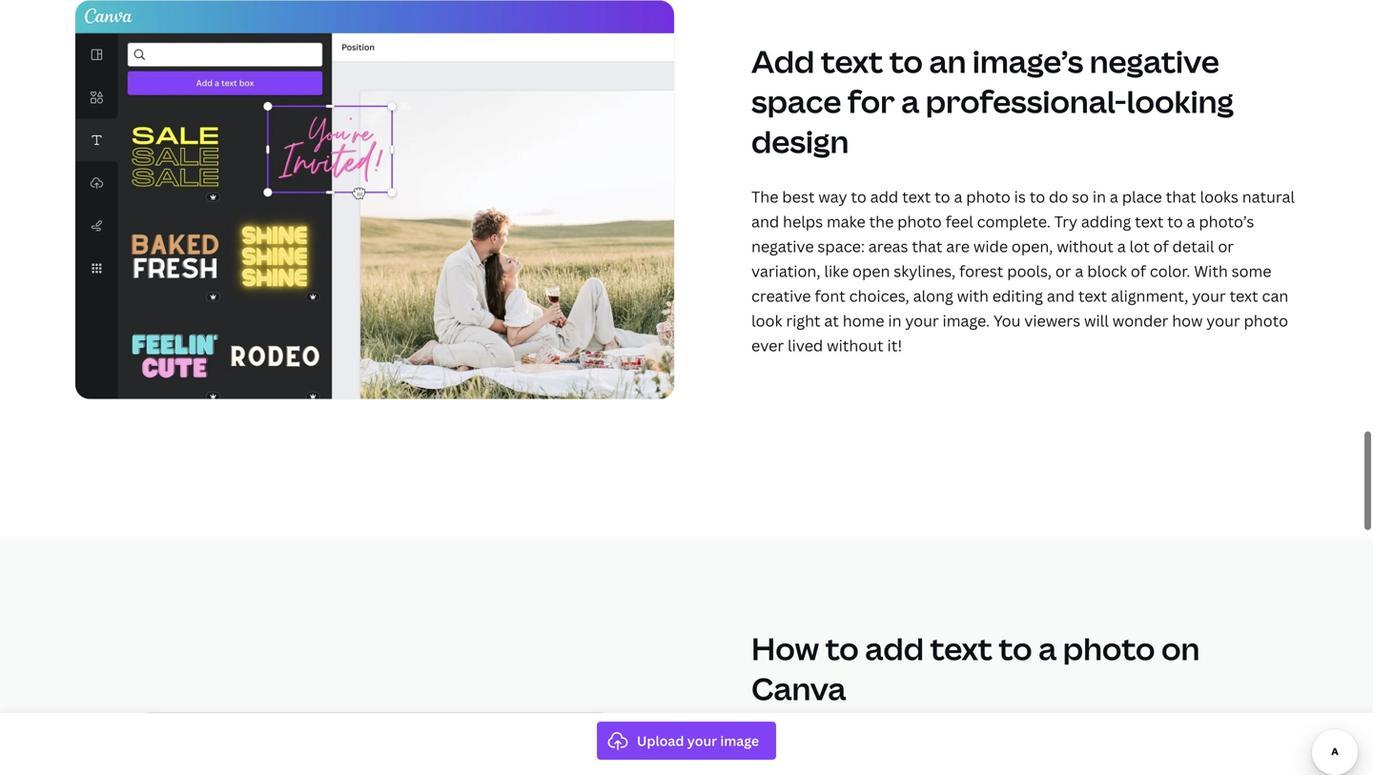 Task type: describe. For each thing, give the bounding box(es) containing it.
can
[[1263, 286, 1289, 306]]

skylines,
[[894, 261, 956, 281]]

how
[[1173, 310, 1203, 331]]

lot
[[1130, 236, 1150, 256]]

home
[[843, 310, 885, 331]]

to inside add text to an image's negative space for a professional-looking design
[[890, 40, 923, 82]]

0 horizontal spatial in
[[889, 310, 902, 331]]

way
[[819, 186, 848, 207]]

space
[[752, 80, 842, 122]]

image.
[[943, 310, 990, 331]]

you
[[994, 310, 1021, 331]]

at
[[825, 310, 839, 331]]

the best way to add text to a photo is to do so in a place that looks natural and helps make the photo feel complete. try adding text to a photo's negative space: areas that are wide open, without a lot of detail or variation, like open skylines, forest pools, or a block of color. with some creative font choices, along with editing and text alignment, your text can look right at home in your image. you viewers will wonder how your photo ever lived without it!
[[752, 186, 1296, 356]]

negative inside add text to an image's negative space for a professional-looking design
[[1090, 40, 1220, 82]]

detail
[[1173, 236, 1215, 256]]

feel
[[946, 211, 974, 232]]

canva
[[752, 668, 847, 710]]

a inside the how to add text to a photo on canva
[[1039, 628, 1057, 670]]

will
[[1085, 310, 1109, 331]]

start inspired button
[[775, 739, 1299, 763]]

look
[[752, 310, 783, 331]]

professional-
[[926, 80, 1127, 122]]

forest
[[960, 261, 1004, 281]]

variation,
[[752, 261, 821, 281]]

the
[[752, 186, 779, 207]]

add
[[752, 40, 815, 82]]

your down along
[[906, 310, 939, 331]]

areas
[[869, 236, 909, 256]]

helps
[[783, 211, 823, 232]]

try
[[1055, 211, 1078, 232]]

photo right the "the"
[[898, 211, 942, 232]]

photo down can
[[1244, 310, 1289, 331]]

best
[[783, 186, 815, 207]]

lived
[[788, 335, 824, 356]]

do
[[1049, 186, 1069, 207]]

editing
[[993, 286, 1044, 306]]

is
[[1015, 186, 1026, 207]]

like
[[825, 261, 849, 281]]

for
[[848, 80, 895, 122]]

space:
[[818, 236, 865, 256]]

start inspired
[[775, 739, 890, 763]]

with
[[957, 286, 989, 306]]

place
[[1123, 186, 1163, 207]]

font
[[815, 286, 846, 306]]

with
[[1195, 261, 1229, 281]]

right
[[786, 310, 821, 331]]

add inside the best way to add text to a photo is to do so in a place that looks natural and helps make the photo feel complete. try adding text to a photo's negative space: areas that are wide open, without a lot of detail or variation, like open skylines, forest pools, or a block of color. with some creative font choices, along with editing and text alignment, your text can look right at home in your image. you viewers will wonder how your photo ever lived without it!
[[871, 186, 899, 207]]

inspired
[[821, 739, 890, 763]]

open
[[853, 261, 891, 281]]

how
[[752, 628, 820, 670]]

add inside the how to add text to a photo on canva
[[866, 628, 924, 670]]

your right how
[[1207, 310, 1241, 331]]

how to add text to a photo on canva
[[752, 628, 1200, 710]]

creative
[[752, 286, 811, 306]]

1 horizontal spatial or
[[1219, 236, 1235, 256]]

1 horizontal spatial in
[[1093, 186, 1107, 207]]

photo inside the how to add text to a photo on canva
[[1064, 628, 1156, 670]]

1 horizontal spatial without
[[1057, 236, 1114, 256]]

looks
[[1201, 186, 1239, 207]]



Task type: vqa. For each thing, say whether or not it's contained in the screenshot.
&
no



Task type: locate. For each thing, give the bounding box(es) containing it.
a inside add text to an image's negative space for a professional-looking design
[[902, 80, 920, 122]]

1 vertical spatial in
[[889, 310, 902, 331]]

negative inside the best way to add text to a photo is to do so in a place that looks natural and helps make the photo feel complete. try adding text to a photo's negative space: areas that are wide open, without a lot of detail or variation, like open skylines, forest pools, or a block of color. with some creative font choices, along with editing and text alignment, your text can look right at home in your image. you viewers will wonder how your photo ever lived without it!
[[752, 236, 814, 256]]

that up skylines, at the right top of page
[[912, 236, 943, 256]]

to
[[890, 40, 923, 82], [851, 186, 867, 207], [935, 186, 951, 207], [1030, 186, 1046, 207], [1168, 211, 1184, 232], [826, 628, 859, 670], [999, 628, 1033, 670]]

along
[[914, 286, 954, 306]]

0 horizontal spatial without
[[827, 335, 884, 356]]

1 vertical spatial that
[[912, 236, 943, 256]]

0 vertical spatial that
[[1166, 186, 1197, 207]]

0 horizontal spatial or
[[1056, 261, 1072, 281]]

and
[[752, 211, 780, 232], [1047, 286, 1075, 306]]

of
[[1154, 236, 1169, 256], [1131, 261, 1147, 281]]

on
[[1162, 628, 1200, 670]]

text inside the how to add text to a photo on canva
[[931, 628, 993, 670]]

wide
[[974, 236, 1008, 256]]

0 vertical spatial or
[[1219, 236, 1235, 256]]

1 horizontal spatial of
[[1154, 236, 1169, 256]]

of right lot
[[1154, 236, 1169, 256]]

pools,
[[1008, 261, 1052, 281]]

it!
[[888, 335, 903, 356]]

or right the pools, in the right top of the page
[[1056, 261, 1072, 281]]

text inside add text to an image's negative space for a professional-looking design
[[821, 40, 884, 82]]

0 vertical spatial of
[[1154, 236, 1169, 256]]

0 horizontal spatial that
[[912, 236, 943, 256]]

1 vertical spatial or
[[1056, 261, 1072, 281]]

so
[[1072, 186, 1090, 207]]

1 vertical spatial and
[[1047, 286, 1075, 306]]

drag and drop text to your photo image
[[74, 0, 675, 400]]

0 vertical spatial without
[[1057, 236, 1114, 256]]

negative
[[1090, 40, 1220, 82], [752, 236, 814, 256]]

text
[[821, 40, 884, 82], [903, 186, 931, 207], [1135, 211, 1164, 232], [1079, 286, 1108, 306], [1230, 286, 1259, 306], [931, 628, 993, 670]]

a
[[902, 80, 920, 122], [954, 186, 963, 207], [1110, 186, 1119, 207], [1187, 211, 1196, 232], [1118, 236, 1126, 256], [1076, 261, 1084, 281], [1039, 628, 1057, 670]]

make
[[827, 211, 866, 232]]

0 horizontal spatial of
[[1131, 261, 1147, 281]]

choices,
[[850, 286, 910, 306]]

design
[[752, 121, 849, 162]]

1 horizontal spatial that
[[1166, 186, 1197, 207]]

0 vertical spatial and
[[752, 211, 780, 232]]

1 vertical spatial of
[[1131, 261, 1147, 281]]

1 vertical spatial without
[[827, 335, 884, 356]]

and up the viewers
[[1047, 286, 1075, 306]]

alignment,
[[1111, 286, 1189, 306]]

that
[[1166, 186, 1197, 207], [912, 236, 943, 256]]

1 vertical spatial add
[[866, 628, 924, 670]]

0 horizontal spatial and
[[752, 211, 780, 232]]

photo's
[[1200, 211, 1255, 232]]

without down home
[[827, 335, 884, 356]]

or down 'photo's'
[[1219, 236, 1235, 256]]

1 vertical spatial negative
[[752, 236, 814, 256]]

color.
[[1150, 261, 1191, 281]]

looking
[[1127, 80, 1234, 122]]

image's
[[973, 40, 1084, 82]]

your down with
[[1193, 286, 1226, 306]]

in
[[1093, 186, 1107, 207], [889, 310, 902, 331]]

0 vertical spatial negative
[[1090, 40, 1220, 82]]

in up it!
[[889, 310, 902, 331]]

wonder
[[1113, 310, 1169, 331]]

ever
[[752, 335, 784, 356]]

complete.
[[977, 211, 1051, 232]]

0 horizontal spatial negative
[[752, 236, 814, 256]]

open,
[[1012, 236, 1054, 256]]

and down the
[[752, 211, 780, 232]]

1 horizontal spatial and
[[1047, 286, 1075, 306]]

natural
[[1243, 186, 1296, 207]]

0 vertical spatial in
[[1093, 186, 1107, 207]]

are
[[947, 236, 970, 256]]

adding
[[1082, 211, 1132, 232]]

photo left on
[[1064, 628, 1156, 670]]

photo left is
[[967, 186, 1011, 207]]

your
[[1193, 286, 1226, 306], [906, 310, 939, 331], [1207, 310, 1241, 331]]

without
[[1057, 236, 1114, 256], [827, 335, 884, 356]]

an
[[930, 40, 967, 82]]

1 horizontal spatial negative
[[1090, 40, 1220, 82]]

of down lot
[[1131, 261, 1147, 281]]

start
[[775, 739, 817, 763]]

block
[[1088, 261, 1128, 281]]

0 vertical spatial add
[[871, 186, 899, 207]]

the
[[870, 211, 894, 232]]

viewers
[[1025, 310, 1081, 331]]

without down try
[[1057, 236, 1114, 256]]

some
[[1232, 261, 1272, 281]]

photo
[[967, 186, 1011, 207], [898, 211, 942, 232], [1244, 310, 1289, 331], [1064, 628, 1156, 670]]

or
[[1219, 236, 1235, 256], [1056, 261, 1072, 281]]

add
[[871, 186, 899, 207], [866, 628, 924, 670]]

add text to an image's negative space for a professional-looking design
[[752, 40, 1234, 162]]

that left looks
[[1166, 186, 1197, 207]]

in right so
[[1093, 186, 1107, 207]]



